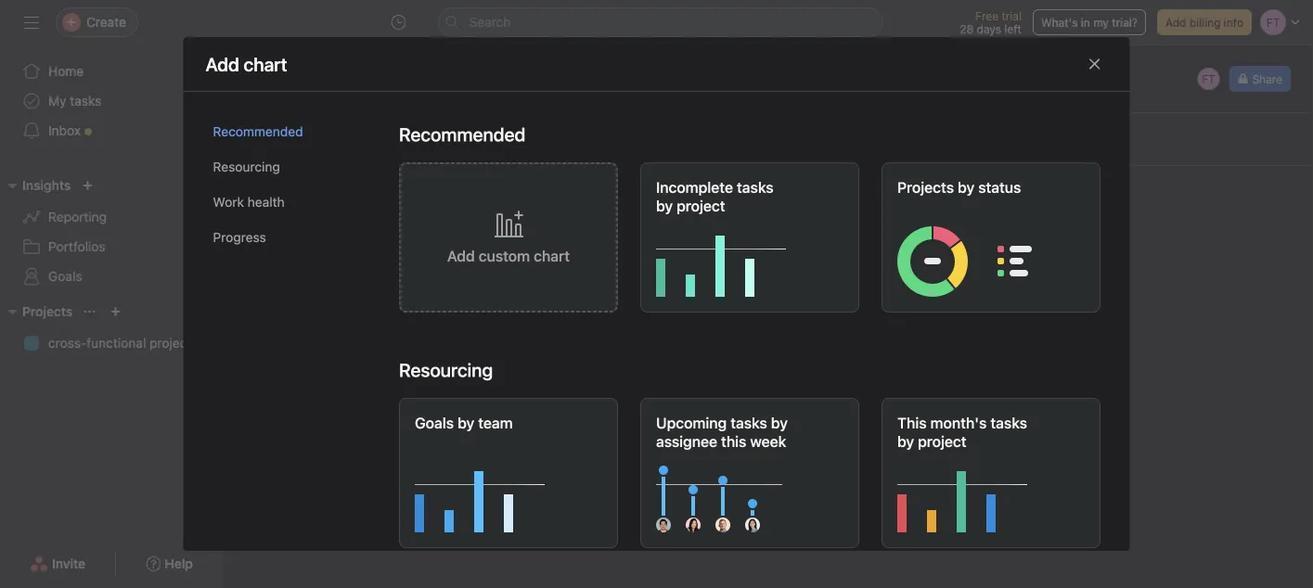 Task type: vqa. For each thing, say whether or not it's contained in the screenshot.
the top –
no



Task type: describe. For each thing, give the bounding box(es) containing it.
what's in my trial? button
[[1033, 9, 1146, 35]]

tasks inside this month's tasks by project
[[990, 414, 1027, 432]]

inbox
[[48, 123, 81, 138]]

my
[[48, 93, 66, 109]]

free trial 28 days left
[[960, 9, 1022, 35]]

incomplete tasks by project
[[656, 179, 773, 215]]

projects by status button
[[881, 162, 1100, 313]]

add up "by team"
[[492, 360, 513, 373]]

work
[[213, 194, 244, 210]]

days
[[977, 22, 1001, 35]]

incomplete
[[656, 179, 733, 196]]

share button
[[1229, 66, 1291, 92]]

trial?
[[1112, 16, 1138, 29]]

1 horizontal spatial add chart
[[492, 360, 543, 373]]

this
[[897, 414, 926, 432]]

add to starred image
[[471, 82, 486, 97]]

tasks for my
[[70, 93, 101, 109]]

cross-
[[48, 335, 86, 351]]

resourcing inside button
[[213, 159, 280, 174]]

tasks for incomplete
[[736, 179, 773, 196]]

close image
[[1087, 57, 1102, 71]]

free
[[975, 9, 999, 22]]

by project inside incomplete tasks by project
[[656, 197, 725, 215]]

add up resourcing button at the top left of page
[[268, 133, 289, 146]]

my tasks
[[48, 93, 101, 109]]

progress button
[[213, 220, 369, 255]]

hide sidebar image
[[24, 15, 39, 30]]

projects for projects
[[22, 304, 73, 319]]

portfolios
[[48, 239, 105, 254]]

plan
[[195, 335, 221, 351]]

share
[[1252, 72, 1283, 85]]

billing
[[1190, 16, 1221, 29]]

1 horizontal spatial chart
[[516, 360, 543, 373]]

goals for goals by team
[[414, 414, 453, 432]]

projects button
[[0, 301, 73, 323]]

1 horizontal spatial resourcing
[[399, 359, 493, 381]]

search button
[[438, 7, 883, 37]]

0 horizontal spatial chart
[[292, 133, 320, 146]]

image of a blue lollipop chart image
[[656, 458, 845, 533]]

ft
[[1202, 72, 1215, 85]]

this month's tasks by project
[[897, 414, 1027, 451]]

by
[[771, 414, 787, 432]]

custom chart
[[478, 247, 569, 265]]

recommended inside button
[[213, 124, 303, 139]]

incomplete tasks by project button
[[640, 162, 859, 313]]

goals for goals
[[48, 269, 82, 284]]

cross-functional project plan link
[[11, 329, 221, 358]]

by status
[[957, 179, 1021, 196]]

global element
[[0, 45, 223, 157]]

add chart
[[206, 53, 287, 75]]

reporting link
[[11, 202, 212, 232]]

work health button
[[213, 185, 369, 220]]

what's
[[1041, 16, 1078, 29]]



Task type: locate. For each thing, give the bounding box(es) containing it.
what's in my trial?
[[1041, 16, 1138, 29]]

0 horizontal spatial goals
[[48, 269, 82, 284]]

image of a multicolored column chart image
[[897, 458, 1086, 533]]

project
[[149, 335, 192, 351]]

add chart button
[[245, 126, 328, 152], [278, 188, 757, 508]]

info
[[1224, 16, 1244, 29]]

by project down incomplete
[[656, 197, 725, 215]]

insights
[[22, 178, 71, 193]]

in
[[1081, 16, 1090, 29]]

recommended up resourcing button at the top left of page
[[213, 124, 303, 139]]

add billing info
[[1166, 16, 1244, 29]]

1 horizontal spatial projects
[[897, 179, 954, 196]]

trial
[[1002, 9, 1022, 22]]

upcoming
[[656, 414, 726, 432]]

chart
[[292, 133, 320, 146], [516, 360, 543, 373]]

this month's tasks by project button
[[881, 398, 1100, 548]]

projects left by status
[[897, 179, 954, 196]]

resourcing
[[213, 159, 280, 174], [399, 359, 493, 381]]

add chart up "by team"
[[492, 360, 543, 373]]

home
[[48, 64, 84, 79]]

left
[[1004, 22, 1022, 35]]

tasks inside incomplete tasks by project
[[736, 179, 773, 196]]

by project down this
[[897, 433, 966, 451]]

by project inside this month's tasks by project
[[897, 433, 966, 451]]

by team
[[457, 414, 512, 432]]

upcoming tasks by assignee this week button
[[640, 398, 859, 548]]

0 horizontal spatial resourcing
[[213, 159, 280, 174]]

show options image
[[445, 82, 460, 97]]

image of a multicolored donut chart image
[[897, 223, 1086, 297]]

resourcing up work health
[[213, 159, 280, 174]]

insights button
[[0, 174, 71, 197]]

reporting
[[48, 209, 107, 225]]

goals link
[[11, 262, 212, 291]]

invite button
[[18, 548, 98, 581]]

0 horizontal spatial add chart
[[268, 133, 320, 146]]

1 vertical spatial add chart button
[[278, 188, 757, 508]]

projects element
[[0, 295, 223, 362]]

functional
[[86, 335, 146, 351]]

add
[[1166, 16, 1186, 29], [268, 133, 289, 146], [447, 247, 474, 265], [492, 360, 513, 373]]

tasks right month's
[[990, 414, 1027, 432]]

tasks
[[70, 93, 101, 109], [736, 179, 773, 196], [730, 414, 767, 432], [990, 414, 1027, 432]]

search list box
[[438, 7, 883, 37]]

0 vertical spatial projects
[[897, 179, 954, 196]]

home link
[[11, 57, 212, 86]]

image of a blue column chart image
[[414, 458, 604, 533]]

projects for projects by status
[[897, 179, 954, 196]]

recommended
[[399, 123, 525, 145], [213, 124, 303, 139]]

projects inside projects by status button
[[897, 179, 954, 196]]

goals
[[48, 269, 82, 284], [414, 414, 453, 432]]

1 horizontal spatial goals
[[414, 414, 453, 432]]

tasks right my
[[70, 93, 101, 109]]

tasks inside the global 'element'
[[70, 93, 101, 109]]

report image
[[256, 68, 278, 90]]

inbox link
[[11, 116, 212, 146]]

new dashboard
[[304, 78, 436, 100]]

tasks up this week
[[730, 414, 767, 432]]

my tasks link
[[11, 86, 212, 116]]

resourcing up the goals by team
[[399, 359, 493, 381]]

1 vertical spatial goals
[[414, 414, 453, 432]]

cross-functional project plan
[[48, 335, 221, 351]]

goals down portfolios
[[48, 269, 82, 284]]

tasks for upcoming
[[730, 414, 767, 432]]

work health
[[213, 194, 285, 210]]

projects
[[897, 179, 954, 196], [22, 304, 73, 319]]

projects by status
[[897, 179, 1021, 196]]

portfolios link
[[11, 232, 212, 262]]

invite
[[52, 556, 86, 572]]

goals by team button
[[399, 398, 618, 548]]

0 vertical spatial by project
[[656, 197, 725, 215]]

this week
[[721, 433, 786, 451]]

1 horizontal spatial by project
[[897, 433, 966, 451]]

projects up the cross-
[[22, 304, 73, 319]]

0 horizontal spatial by project
[[656, 197, 725, 215]]

0 vertical spatial resourcing
[[213, 159, 280, 174]]

0 vertical spatial goals
[[48, 269, 82, 284]]

1 vertical spatial by project
[[897, 433, 966, 451]]

add custom chart button
[[399, 162, 618, 313]]

28
[[960, 22, 974, 35]]

health
[[248, 194, 285, 210]]

upcoming tasks by assignee this week
[[656, 414, 787, 451]]

0 vertical spatial add chart
[[268, 133, 320, 146]]

ft button
[[1196, 66, 1222, 92]]

assignee
[[656, 433, 717, 451]]

1 horizontal spatial recommended
[[399, 123, 525, 145]]

projects inside projects dropdown button
[[22, 304, 73, 319]]

1 vertical spatial resourcing
[[399, 359, 493, 381]]

0 vertical spatial add chart button
[[245, 126, 328, 152]]

search
[[469, 14, 511, 30]]

1 vertical spatial chart
[[516, 360, 543, 373]]

resourcing button
[[213, 149, 369, 185]]

month's
[[930, 414, 986, 432]]

add left the custom chart
[[447, 247, 474, 265]]

goals left "by team"
[[414, 414, 453, 432]]

recommended button
[[213, 114, 369, 149]]

add custom chart
[[447, 247, 569, 265]]

0 horizontal spatial projects
[[22, 304, 73, 319]]

by project
[[656, 197, 725, 215], [897, 433, 966, 451]]

recommended down show options icon
[[399, 123, 525, 145]]

0 vertical spatial chart
[[292, 133, 320, 146]]

add left 'billing'
[[1166, 16, 1186, 29]]

goals by team
[[414, 414, 512, 432]]

1 vertical spatial add chart
[[492, 360, 543, 373]]

tasks inside upcoming tasks by assignee this week
[[730, 414, 767, 432]]

goals inside goals by team button
[[414, 414, 453, 432]]

my
[[1093, 16, 1109, 29]]

goals inside goals link
[[48, 269, 82, 284]]

add chart
[[268, 133, 320, 146], [492, 360, 543, 373]]

insights element
[[0, 169, 223, 295]]

1 vertical spatial projects
[[22, 304, 73, 319]]

progress
[[213, 230, 266, 245]]

tasks right incomplete
[[736, 179, 773, 196]]

0 horizontal spatial recommended
[[213, 124, 303, 139]]

add chart up resourcing button at the top left of page
[[268, 133, 320, 146]]

add billing info button
[[1157, 9, 1252, 35]]

image of a green column chart image
[[656, 223, 845, 297]]



